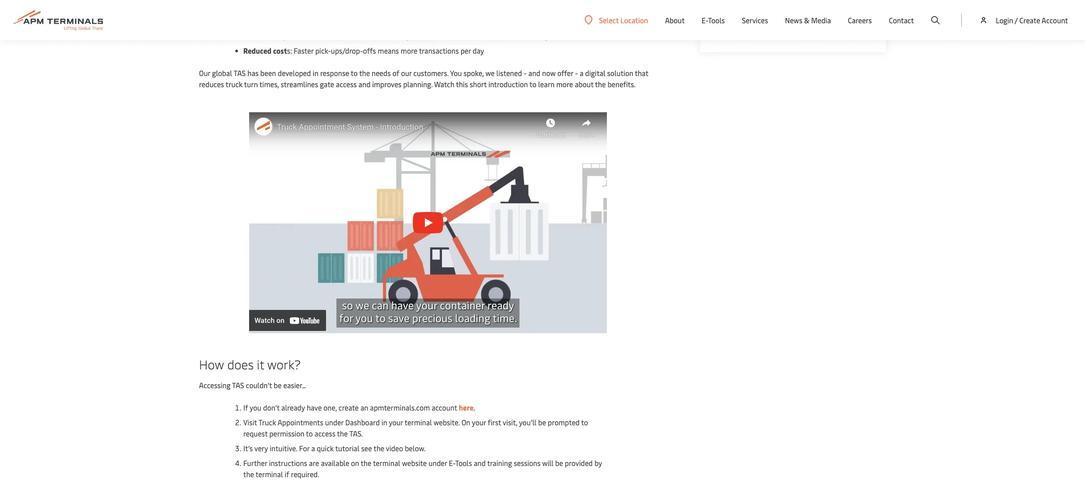 Task type: vqa. For each thing, say whether or not it's contained in the screenshot.
E-
yes



Task type: describe. For each thing, give the bounding box(es) containing it.
short
[[470, 79, 487, 89]]

login / create account
[[996, 15, 1068, 25]]

and left surprises
[[560, 31, 572, 41]]

cost
[[273, 46, 287, 55]]

2 apm from the top
[[714, 21, 729, 31]]

location
[[621, 15, 648, 25]]

visit
[[243, 417, 257, 427]]

easier…
[[283, 380, 306, 390]]

1 your from the left
[[389, 417, 403, 427]]

be inside further instructions are available on the terminal website under e-tools and training sessions will be provided by the terminal if required.
[[555, 458, 563, 468]]

we
[[486, 68, 495, 78]]

0 horizontal spatial 2023)
[[816, 21, 835, 31]]

video
[[386, 443, 403, 453]]

prompted
[[548, 417, 580, 427]]

:
[[287, 31, 289, 41]]

a inside our global tas has been developed in response to the needs of our customers. you spoke, we listened - and now offer - a digital solution that reduces truck turn times, streamlines gate access and improves planning. watch this short introduction to learn more about the benefits.
[[580, 68, 584, 78]]

if
[[285, 469, 289, 479]]

truck
[[259, 417, 276, 427]]

the inside visit truck appointments under dashboard in your terminal website. on your first visit, you'll be prompted to request permission to access the tas.
[[337, 429, 348, 438]]

sessions
[[514, 458, 541, 468]]

accessing tas couldn't be easier…
[[199, 380, 306, 390]]

0 horizontal spatial be
[[274, 380, 282, 390]]

news & media button
[[785, 0, 831, 40]]

0 horizontal spatial of
[[260, 31, 267, 41]]

0 horizontal spatial (due
[[789, 21, 804, 31]]

contact
[[889, 15, 914, 25]]

if you don't already have one, create an apmterminals.com account here .
[[243, 403, 475, 412]]

terminal inside visit truck appointments under dashboard in your terminal website. on your first visit, you'll be prompted to request permission to access the tas.
[[405, 417, 432, 427]]

select location
[[599, 15, 648, 25]]

0 horizontal spatial terminal
[[256, 469, 283, 479]]

now
[[542, 68, 556, 78]]

under inside visit truck appointments under dashboard in your terminal website. on your first visit, you'll be prompted to request permission to access the tas.
[[325, 417, 344, 427]]

that
[[635, 68, 648, 78]]

access inside visit truck appointments under dashboard in your terminal website. on your first visit, you'll be prompted to request permission to access the tas.
[[315, 429, 336, 438]]

ups/drop-
[[331, 46, 363, 55]]

developed
[[278, 68, 311, 78]]

e-tools button
[[702, 0, 725, 40]]

contact button
[[889, 0, 914, 40]]

have
[[307, 403, 322, 412]]

provided inside further instructions are available on the terminal website under e-tools and training sessions will be provided by the terminal if required.
[[565, 458, 593, 468]]

and inside further instructions are available on the terminal website under e-tools and training sessions will be provided by the terminal if required.
[[474, 458, 486, 468]]

careers
[[848, 15, 872, 25]]

paperwork
[[487, 31, 522, 41]]

quick
[[317, 443, 334, 453]]

about
[[665, 15, 685, 25]]

entry
[[269, 31, 287, 41]]

0 vertical spatial (due
[[815, 10, 829, 20]]

available
[[321, 458, 349, 468]]

truck
[[226, 79, 243, 89]]

1 - from the left
[[524, 68, 527, 78]]

offer
[[558, 68, 573, 78]]

accessing
[[199, 380, 231, 390]]

this
[[456, 79, 468, 89]]

news & media
[[785, 15, 831, 25]]

select location button
[[585, 15, 648, 25]]

apmterminals.com
[[370, 403, 430, 412]]

the right see
[[374, 443, 384, 453]]

permission
[[269, 429, 304, 438]]

pick-
[[315, 46, 331, 55]]

benefits.
[[608, 79, 636, 89]]

response
[[320, 68, 349, 78]]

the right at
[[532, 31, 542, 41]]

turn
[[244, 79, 258, 89]]

how
[[199, 356, 224, 373]]

at
[[524, 31, 530, 41]]

below.
[[405, 443, 426, 453]]

&
[[804, 15, 810, 25]]

our global tas has been developed in response to the needs of our customers. you spoke, we listened - and now offer - a digital solution that reduces truck turn times, streamlines gate access and improves planning. watch this short introduction to learn more about the benefits.
[[199, 68, 648, 89]]

instructions
[[269, 458, 307, 468]]

e-tools
[[702, 15, 725, 25]]

will
[[542, 458, 554, 468]]

making
[[386, 31, 410, 41]]

does
[[227, 356, 254, 373]]

services button
[[742, 0, 768, 40]]

login / create account link
[[980, 0, 1068, 40]]

information
[[290, 31, 329, 41]]

couldn't
[[246, 380, 272, 390]]

reduces
[[199, 79, 224, 89]]

to down "appointments" on the left
[[306, 429, 313, 438]]

has
[[248, 68, 259, 78]]

work?
[[267, 356, 301, 373]]

2 no from the left
[[574, 31, 582, 41]]

first
[[488, 417, 501, 427]]

dashboard
[[345, 417, 380, 427]]

and left now
[[529, 68, 541, 78]]

access inside our global tas has been developed in response to the needs of our customers. you spoke, we listened - and now offer - a digital solution that reduces truck turn times, streamlines gate access and improves planning. watch this short introduction to learn more about the benefits.
[[336, 79, 357, 89]]

how does it work?
[[199, 356, 301, 373]]

for
[[299, 443, 310, 453]]

it's very intuitive. for a quick tutorial see the video below.
[[243, 443, 426, 453]]

if
[[243, 403, 248, 412]]

on
[[462, 417, 470, 427]]

the down further
[[243, 469, 254, 479]]

.
[[474, 403, 475, 412]]

tas inside our global tas has been developed in response to the needs of our customers. you spoke, we listened - and now offer - a digital solution that reduces truck turn times, streamlines gate access and improves planning. watch this short introduction to learn more about the benefits.
[[234, 68, 246, 78]]

0 horizontal spatial more
[[401, 46, 418, 55]]

0 horizontal spatial provided
[[337, 31, 365, 41]]

surprises
[[584, 31, 613, 41]]



Task type: locate. For each thing, give the bounding box(es) containing it.
website
[[402, 458, 427, 468]]

1 vertical spatial terminals
[[730, 21, 762, 31]]

- right offer
[[575, 68, 578, 78]]

the left needs
[[359, 68, 370, 78]]

algeciras,
[[763, 10, 793, 20]]

you
[[450, 68, 462, 78]]

times,
[[260, 79, 279, 89]]

1 vertical spatial (due
[[789, 21, 804, 31]]

0 horizontal spatial a
[[311, 443, 315, 453]]

streamlines
[[281, 79, 318, 89]]

0 horizontal spatial -
[[524, 68, 527, 78]]

1 vertical spatial 2023)
[[816, 21, 835, 31]]

1 vertical spatial tools
[[455, 458, 472, 468]]

tools inside further instructions are available on the terminal website under e-tools and training sessions will be provided by the terminal if required.
[[455, 458, 472, 468]]

q3 down spain
[[806, 21, 814, 31]]

0 horizontal spatial your
[[389, 417, 403, 427]]

2023) right &
[[816, 21, 835, 31]]

a up about
[[580, 68, 584, 78]]

don't
[[263, 403, 280, 412]]

tas.
[[349, 429, 363, 438]]

our
[[199, 68, 210, 78]]

0 vertical spatial provided
[[337, 31, 365, 41]]

request
[[243, 429, 268, 438]]

0 vertical spatial more
[[401, 46, 418, 55]]

1 vertical spatial a
[[311, 443, 315, 453]]

apm
[[714, 10, 729, 20], [714, 21, 729, 31]]

2 terminals from the top
[[730, 21, 762, 31]]

in inside visit truck appointments under dashboard in your terminal website. on your first visit, you'll be prompted to request permission to access the tas.
[[382, 417, 387, 427]]

one,
[[324, 403, 337, 412]]

0 vertical spatial terminals
[[730, 10, 762, 20]]

no right so
[[478, 31, 486, 41]]

0 vertical spatial access
[[336, 79, 357, 89]]

0 vertical spatial e-
[[702, 15, 708, 25]]

faster
[[294, 46, 314, 55]]

solution
[[607, 68, 633, 78]]

customers.
[[414, 68, 449, 78]]

introduction
[[488, 79, 528, 89]]

per
[[461, 46, 471, 55]]

tas
[[234, 68, 246, 78], [232, 380, 244, 390]]

terminals left algeciras,
[[730, 10, 762, 20]]

1 vertical spatial provided
[[565, 458, 593, 468]]

on
[[351, 458, 359, 468]]

of right the ease
[[260, 31, 267, 41]]

1 vertical spatial tas
[[232, 380, 244, 390]]

it
[[257, 356, 264, 373]]

about button
[[665, 0, 685, 40]]

1 vertical spatial terminal
[[373, 458, 400, 468]]

1 no from the left
[[478, 31, 486, 41]]

no left surprises
[[574, 31, 582, 41]]

(due
[[815, 10, 829, 20], [789, 21, 804, 31]]

planning.
[[403, 79, 433, 89]]

to
[[351, 68, 358, 78], [530, 79, 537, 89], [581, 417, 588, 427], [306, 429, 313, 438]]

provided left by
[[565, 458, 593, 468]]

gate down 'response'
[[320, 79, 334, 89]]

spoke,
[[464, 68, 484, 78]]

appointments
[[278, 417, 323, 427]]

0 horizontal spatial gate
[[320, 79, 334, 89]]

0 vertical spatial be
[[274, 380, 282, 390]]

1 vertical spatial apm
[[714, 21, 729, 31]]

1 horizontal spatial in
[[382, 417, 387, 427]]

1 horizontal spatial terminal
[[373, 458, 400, 468]]

1 horizontal spatial gate
[[544, 31, 558, 41]]

s:
[[287, 46, 292, 55]]

be left easier… at the left bottom
[[274, 380, 282, 390]]

offs
[[363, 46, 376, 55]]

select
[[599, 15, 619, 25]]

global
[[212, 68, 232, 78]]

day
[[473, 46, 484, 55]]

in inside our global tas has been developed in response to the needs of our customers. you spoke, we listened - and now offer - a digital solution that reduces truck turn times, streamlines gate access and improves planning. watch this short introduction to learn more about the benefits.
[[313, 68, 319, 78]]

1 horizontal spatial provided
[[565, 458, 593, 468]]

visit,
[[503, 417, 518, 427]]

in down apmterminals.com
[[382, 417, 387, 427]]

0 horizontal spatial e-
[[449, 458, 455, 468]]

gate inside our global tas has been developed in response to the needs of our customers. you spoke, we listened - and now offer - a digital solution that reduces truck turn times, streamlines gate access and improves planning. watch this short introduction to learn more about the benefits.
[[320, 79, 334, 89]]

create
[[1020, 15, 1040, 25]]

1 horizontal spatial be
[[538, 417, 546, 427]]

tools
[[708, 15, 725, 25], [455, 458, 472, 468]]

0 horizontal spatial in
[[313, 68, 319, 78]]

1 horizontal spatial under
[[429, 458, 447, 468]]

access up quick
[[315, 429, 336, 438]]

1 vertical spatial more
[[556, 79, 573, 89]]

digital
[[585, 68, 606, 78]]

-
[[524, 68, 527, 78], [575, 68, 578, 78]]

further
[[243, 458, 267, 468]]

you
[[250, 403, 261, 412]]

access
[[336, 79, 357, 89], [315, 429, 336, 438]]

to left learn
[[530, 79, 537, 89]]

e- inside further instructions are available on the terminal website under e-tools and training sessions will be provided by the terminal if required.
[[449, 458, 455, 468]]

0 horizontal spatial no
[[478, 31, 486, 41]]

your right on
[[472, 417, 486, 427]]

1 vertical spatial under
[[429, 458, 447, 468]]

2 your from the left
[[472, 417, 486, 427]]

1 horizontal spatial tools
[[708, 15, 725, 25]]

2 horizontal spatial be
[[555, 458, 563, 468]]

your down apmterminals.com
[[389, 417, 403, 427]]

0 vertical spatial 2023)
[[841, 10, 860, 20]]

improves
[[372, 79, 402, 89]]

2023)
[[841, 10, 860, 20], [816, 21, 835, 31]]

under right "website"
[[429, 458, 447, 468]]

1 horizontal spatial more
[[556, 79, 573, 89]]

is
[[330, 31, 335, 41]]

1 vertical spatial e-
[[449, 458, 455, 468]]

terminal down apmterminals.com
[[405, 417, 432, 427]]

tools left services popup button
[[708, 15, 725, 25]]

tools left training
[[455, 458, 472, 468]]

so
[[468, 31, 476, 41]]

- right listened on the top left of the page
[[524, 68, 527, 78]]

more inside our global tas has been developed in response to the needs of our customers. you spoke, we listened - and now offer - a digital solution that reduces truck turn times, streamlines gate access and improves planning. watch this short introduction to learn more about the benefits.
[[556, 79, 573, 89]]

a right for
[[311, 443, 315, 453]]

required.
[[291, 469, 319, 479]]

website.
[[434, 417, 460, 427]]

1 horizontal spatial no
[[574, 31, 582, 41]]

2 - from the left
[[575, 68, 578, 78]]

under inside further instructions are available on the terminal website under e-tools and training sessions will be provided by the terminal if required.
[[429, 458, 447, 468]]

terminal left 'if' at the left of page
[[256, 469, 283, 479]]

provided
[[337, 31, 365, 41], [565, 458, 593, 468]]

0 vertical spatial apm
[[714, 10, 729, 20]]

1 horizontal spatial of
[[393, 68, 399, 78]]

2 horizontal spatial terminal
[[405, 417, 432, 427]]

you'll
[[519, 417, 537, 427]]

0 vertical spatial q3
[[831, 10, 840, 20]]

provided up the ups/drop- on the top of page
[[337, 31, 365, 41]]

1 vertical spatial gate
[[320, 79, 334, 89]]

of left our
[[393, 68, 399, 78]]

and
[[560, 31, 572, 41], [529, 68, 541, 78], [359, 79, 371, 89], [474, 458, 486, 468]]

no
[[478, 31, 486, 41], [574, 31, 582, 41]]

the right the making
[[411, 31, 422, 41]]

listened
[[497, 68, 522, 78]]

see
[[361, 443, 372, 453]]

by
[[595, 458, 602, 468]]

and left improves
[[359, 79, 371, 89]]

tas left couldn't
[[232, 380, 244, 390]]

0 vertical spatial under
[[325, 417, 344, 427]]

e- right "website"
[[449, 458, 455, 468]]

to right prompted
[[581, 417, 588, 427]]

news
[[785, 15, 803, 25]]

when
[[367, 31, 384, 41]]

more down the making
[[401, 46, 418, 55]]

0 vertical spatial in
[[313, 68, 319, 78]]

here link
[[459, 403, 474, 412]]

ease of entry : information is provided when making the appointment, so no paperwork at the gate and no surprises
[[243, 31, 613, 41]]

needs
[[372, 68, 391, 78]]

terminal down video
[[373, 458, 400, 468]]

1 vertical spatial of
[[393, 68, 399, 78]]

e- right about popup button
[[702, 15, 708, 25]]

1 horizontal spatial 2023)
[[841, 10, 860, 20]]

0 vertical spatial of
[[260, 31, 267, 41]]

1 horizontal spatial your
[[472, 417, 486, 427]]

0 vertical spatial a
[[580, 68, 584, 78]]

tools inside dropdown button
[[708, 15, 725, 25]]

0 vertical spatial tools
[[708, 15, 725, 25]]

2 vertical spatial terminal
[[256, 469, 283, 479]]

2023) right the media
[[841, 10, 860, 20]]

e- inside e-tools dropdown button
[[702, 15, 708, 25]]

more down offer
[[556, 79, 573, 89]]

1 vertical spatial access
[[315, 429, 336, 438]]

0 horizontal spatial tools
[[455, 458, 472, 468]]

under down the one,
[[325, 417, 344, 427]]

be right will
[[555, 458, 563, 468]]

1 horizontal spatial a
[[580, 68, 584, 78]]

1 horizontal spatial (due
[[815, 10, 829, 20]]

0 vertical spatial terminal
[[405, 417, 432, 427]]

1 apm from the top
[[714, 10, 729, 20]]

reduced
[[243, 46, 271, 55]]

1 horizontal spatial q3
[[831, 10, 840, 20]]

be inside visit truck appointments under dashboard in your terminal website. on your first visit, you'll be prompted to request permission to access the tas.
[[538, 417, 546, 427]]

and left training
[[474, 458, 486, 468]]

login
[[996, 15, 1013, 25]]

in left 'response'
[[313, 68, 319, 78]]

0 horizontal spatial under
[[325, 417, 344, 427]]

tas up truck
[[234, 68, 246, 78]]

the down digital
[[595, 79, 606, 89]]

terminal
[[405, 417, 432, 427], [373, 458, 400, 468], [256, 469, 283, 479]]

create
[[339, 403, 359, 412]]

gate
[[544, 31, 558, 41], [320, 79, 334, 89]]

access down 'response'
[[336, 79, 357, 89]]

terminals left bahrain
[[730, 21, 762, 31]]

1 vertical spatial q3
[[806, 21, 814, 31]]

(due left &
[[789, 21, 804, 31]]

1 horizontal spatial -
[[575, 68, 578, 78]]

0 vertical spatial tas
[[234, 68, 246, 78]]

to right 'response'
[[351, 68, 358, 78]]

the left "tas."
[[337, 429, 348, 438]]

1 terminals from the top
[[730, 10, 762, 20]]

visit truck appointments under dashboard in your terminal website. on your first visit, you'll be prompted to request permission to access the tas.
[[243, 417, 588, 438]]

account
[[1042, 15, 1068, 25]]

of inside our global tas has been developed in response to the needs of our customers. you spoke, we listened - and now offer - a digital solution that reduces truck turn times, streamlines gate access and improves planning. watch this short introduction to learn more about the benefits.
[[393, 68, 399, 78]]

terminals
[[730, 10, 762, 20], [730, 21, 762, 31]]

more
[[401, 46, 418, 55], [556, 79, 573, 89]]

spain
[[795, 10, 813, 20]]

1 vertical spatial in
[[382, 417, 387, 427]]

0 vertical spatial gate
[[544, 31, 558, 41]]

1 horizontal spatial e-
[[702, 15, 708, 25]]

1 vertical spatial be
[[538, 417, 546, 427]]

the
[[411, 31, 422, 41], [532, 31, 542, 41], [359, 68, 370, 78], [595, 79, 606, 89], [337, 429, 348, 438], [374, 443, 384, 453], [361, 458, 372, 468], [243, 469, 254, 479]]

0 horizontal spatial q3
[[806, 21, 814, 31]]

(due right &
[[815, 10, 829, 20]]

2 vertical spatial be
[[555, 458, 563, 468]]

the right on
[[361, 458, 372, 468]]

gate right at
[[544, 31, 558, 41]]

be right you'll
[[538, 417, 546, 427]]

apm terminals algeciras, spain (due q3 2023) apm terminals bahrain (due q3 2023)
[[714, 10, 860, 31]]

q3 left careers dropdown button
[[831, 10, 840, 20]]



